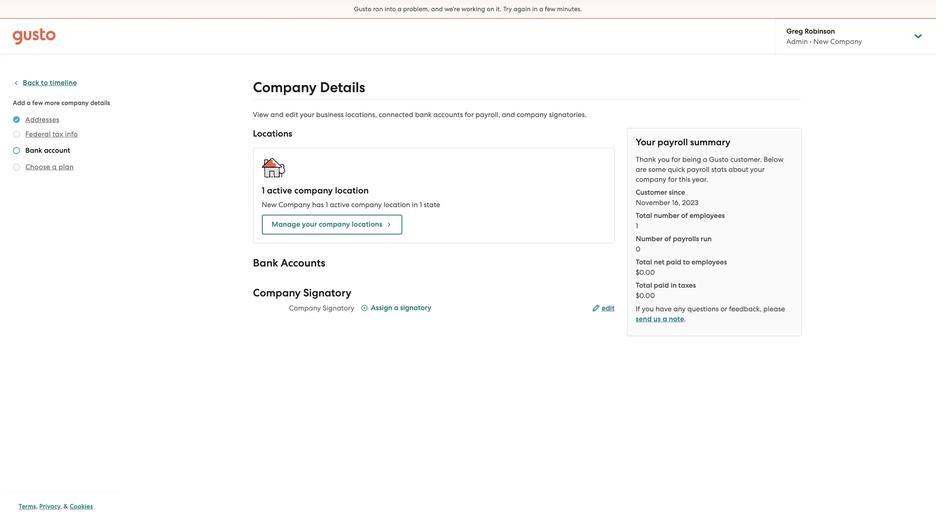 Task type: locate. For each thing, give the bounding box(es) containing it.
list containing customer since
[[636, 188, 793, 301]]

us
[[654, 315, 661, 324]]

bank left accounts
[[253, 257, 278, 270]]

1 horizontal spatial of
[[682, 212, 688, 220]]

1
[[262, 185, 265, 196], [326, 201, 328, 209], [420, 201, 422, 209], [636, 222, 639, 230]]

1 vertical spatial paid
[[654, 282, 669, 290]]

you for some
[[658, 156, 670, 164]]

0 vertical spatial employees
[[690, 212, 725, 220]]

a inside thank you for being a gusto customer. below are some quick payroll stats about your company for this year.
[[703, 156, 708, 164]]

and right 'payroll,' at the right top of page
[[502, 111, 515, 119]]

payroll
[[658, 137, 688, 148], [687, 166, 710, 174]]

in right again
[[533, 5, 538, 13]]

0 horizontal spatial and
[[271, 111, 284, 119]]

0 vertical spatial $0.00
[[636, 269, 655, 277]]

a right being
[[703, 156, 708, 164]]

1 vertical spatial payroll
[[687, 166, 710, 174]]

1 vertical spatial your
[[751, 166, 765, 174]]

total up if
[[636, 282, 652, 290]]

location
[[335, 185, 369, 196], [384, 201, 410, 209]]

new down robinson
[[814, 37, 829, 46]]

1 vertical spatial to
[[683, 258, 690, 267]]

1 horizontal spatial in
[[533, 5, 538, 13]]

1 vertical spatial total
[[636, 258, 652, 267]]

your left 'business'
[[300, 111, 315, 119]]

to inside total net paid to employees $0.00
[[683, 258, 690, 267]]

a right assign
[[394, 304, 399, 313]]

payroll,
[[476, 111, 500, 119]]

working
[[462, 5, 485, 13]]

check image
[[13, 164, 20, 171]]

0 vertical spatial bank
[[25, 146, 42, 155]]

, left privacy
[[36, 504, 38, 511]]

0 horizontal spatial of
[[665, 235, 671, 244]]

in left state
[[412, 201, 418, 209]]

payroll up year. on the top right
[[687, 166, 710, 174]]

1 vertical spatial gusto
[[709, 156, 729, 164]]

1 vertical spatial in
[[412, 201, 418, 209]]

1 vertical spatial few
[[32, 99, 43, 107]]

company signatory
[[253, 287, 352, 300], [289, 304, 355, 313]]

0 horizontal spatial to
[[41, 79, 48, 87]]

1 vertical spatial bank
[[253, 257, 278, 270]]

employees down 2023
[[690, 212, 725, 220]]

you inside thank you for being a gusto customer. below are some quick payroll stats about your company for this year.
[[658, 156, 670, 164]]

on
[[487, 5, 495, 13]]

manage
[[272, 220, 300, 229]]

0 vertical spatial for
[[465, 111, 474, 119]]

1 vertical spatial employees
[[692, 258, 727, 267]]

1 horizontal spatial new
[[814, 37, 829, 46]]

1 vertical spatial you
[[642, 305, 654, 314]]

1 horizontal spatial edit
[[602, 304, 615, 313]]

total down november
[[636, 212, 652, 220]]

you up some
[[658, 156, 670, 164]]

and left 'we're'
[[431, 5, 443, 13]]

terms link
[[19, 504, 36, 511]]

paid down net
[[654, 282, 669, 290]]

your
[[300, 111, 315, 119], [751, 166, 765, 174], [302, 220, 317, 229]]

1 vertical spatial check image
[[13, 147, 20, 154]]

paid right net
[[667, 258, 682, 267]]

total for number
[[636, 212, 652, 220]]

1 horizontal spatial gusto
[[709, 156, 729, 164]]

•
[[810, 37, 812, 46]]

few
[[545, 5, 556, 13], [32, 99, 43, 107]]

more
[[45, 99, 60, 107]]

0 vertical spatial edit
[[286, 111, 298, 119]]

1 vertical spatial active
[[330, 201, 350, 209]]

, left the &
[[60, 504, 62, 511]]

a right into
[[398, 5, 402, 13]]

bank for bank accounts
[[253, 257, 278, 270]]

1 horizontal spatial bank
[[253, 257, 278, 270]]

number
[[636, 235, 663, 244]]

your
[[636, 137, 656, 148]]

company
[[61, 99, 89, 107], [517, 111, 548, 119], [636, 176, 667, 184], [294, 185, 333, 196], [351, 201, 382, 209], [319, 220, 350, 229]]

1 vertical spatial signatory
[[323, 304, 355, 313]]

check image
[[13, 131, 20, 138], [13, 147, 20, 154]]

1 vertical spatial location
[[384, 201, 410, 209]]

signatory down accounts
[[303, 287, 352, 300]]

bank accounts
[[253, 257, 326, 270]]

add
[[13, 99, 25, 107]]

a inside button
[[394, 304, 399, 313]]

$0.00 down net
[[636, 269, 655, 277]]

it.
[[496, 5, 502, 13]]

admin
[[787, 37, 808, 46]]

0 horizontal spatial in
[[412, 201, 418, 209]]

$0.00
[[636, 269, 655, 277], [636, 292, 655, 300]]

employees down run
[[692, 258, 727, 267]]

2 horizontal spatial and
[[502, 111, 515, 119]]

paid inside total net paid to employees $0.00
[[667, 258, 682, 267]]

cookies button
[[70, 502, 93, 512]]

stats
[[712, 166, 727, 174]]

1 vertical spatial new
[[262, 201, 277, 209]]

federal tax info
[[25, 130, 78, 138]]

customer
[[636, 188, 668, 197]]

bank inside list
[[25, 146, 42, 155]]

check image up check icon
[[13, 147, 20, 154]]

2 vertical spatial total
[[636, 282, 652, 290]]

paid inside total paid in taxes $0.00
[[654, 282, 669, 290]]

customer.
[[731, 156, 762, 164]]

a right us
[[663, 315, 668, 324]]

company down some
[[636, 176, 667, 184]]

total for net
[[636, 258, 652, 267]]

you inside if you have any questions or feedback, please send us a note .
[[642, 305, 654, 314]]

&
[[64, 504, 68, 511]]

0 horizontal spatial ,
[[36, 504, 38, 511]]

new inside greg robinson admin • new company
[[814, 37, 829, 46]]

1 vertical spatial edit
[[602, 304, 615, 313]]

to down payrolls
[[683, 258, 690, 267]]

bank account list
[[13, 115, 115, 174]]

your inside thank you for being a gusto customer. below are some quick payroll stats about your company for this year.
[[751, 166, 765, 174]]

and right view
[[271, 111, 284, 119]]

in
[[533, 5, 538, 13], [412, 201, 418, 209], [671, 282, 677, 290]]

terms , privacy , & cookies
[[19, 504, 93, 511]]

total for paid
[[636, 282, 652, 290]]

active up manage your company locations link
[[330, 201, 350, 209]]

choose a plan button
[[25, 162, 74, 172]]

2 vertical spatial for
[[668, 176, 678, 184]]

new company has 1 active company location in 1 state
[[262, 201, 440, 209]]

to
[[41, 79, 48, 87], [683, 258, 690, 267]]

0 vertical spatial check image
[[13, 131, 20, 138]]

quick
[[668, 166, 685, 174]]

0 horizontal spatial you
[[642, 305, 654, 314]]

gusto inside thank you for being a gusto customer. below are some quick payroll stats about your company for this year.
[[709, 156, 729, 164]]

2 vertical spatial in
[[671, 282, 677, 290]]

gusto left ran at left top
[[354, 5, 372, 13]]

0
[[636, 245, 641, 254]]

a left the plan
[[52, 163, 57, 171]]

edit
[[286, 111, 298, 119], [602, 304, 615, 313]]

bank for bank account
[[25, 146, 42, 155]]

signatories.
[[549, 111, 587, 119]]

terms
[[19, 504, 36, 511]]

bank account
[[25, 146, 70, 155]]

total inside total paid in taxes $0.00
[[636, 282, 652, 290]]

for left 'payroll,' at the right top of page
[[465, 111, 474, 119]]

1 horizontal spatial ,
[[60, 504, 62, 511]]

0 horizontal spatial gusto
[[354, 5, 372, 13]]

,
[[36, 504, 38, 511], [60, 504, 62, 511]]

choose a plan
[[25, 163, 74, 171]]

check image down circle check icon
[[13, 131, 20, 138]]

assign a signatory
[[371, 304, 432, 313]]

signatory left module__icon___go7vc
[[323, 304, 355, 313]]

2 total from the top
[[636, 258, 652, 267]]

location up new company has 1 active company location in 1 state
[[335, 185, 369, 196]]

few left more
[[32, 99, 43, 107]]

1 horizontal spatial to
[[683, 258, 690, 267]]

bank up choose
[[25, 146, 42, 155]]

1 vertical spatial $0.00
[[636, 292, 655, 300]]

to right the back
[[41, 79, 48, 87]]

company left signatories.
[[517, 111, 548, 119]]

0 vertical spatial total
[[636, 212, 652, 220]]

since
[[669, 188, 686, 197]]

are
[[636, 166, 647, 174]]

you
[[658, 156, 670, 164], [642, 305, 654, 314]]

ran
[[373, 5, 383, 13]]

location left state
[[384, 201, 410, 209]]

company right more
[[61, 99, 89, 107]]

for down quick
[[668, 176, 678, 184]]

in inside total paid in taxes $0.00
[[671, 282, 677, 290]]

edit up locations
[[286, 111, 298, 119]]

business
[[316, 111, 344, 119]]

1 horizontal spatial you
[[658, 156, 670, 164]]

total inside total number of employees 1 number of payrolls run 0
[[636, 212, 652, 220]]

company inside manage your company locations link
[[319, 220, 350, 229]]

0 vertical spatial location
[[335, 185, 369, 196]]

for
[[465, 111, 474, 119], [672, 156, 681, 164], [668, 176, 678, 184]]

0 vertical spatial paid
[[667, 258, 682, 267]]

total number of employees 1 number of payrolls run 0
[[636, 212, 725, 254]]

active up manage
[[267, 185, 292, 196]]

$0.00 inside total paid in taxes $0.00
[[636, 292, 655, 300]]

total down the 0
[[636, 258, 652, 267]]

november
[[636, 199, 671, 207]]

you for us
[[642, 305, 654, 314]]

your down has
[[302, 220, 317, 229]]

signatory
[[303, 287, 352, 300], [323, 304, 355, 313]]

gusto ran into a problem, and we're working on it. try again in a few minutes.
[[354, 5, 582, 13]]

1 horizontal spatial few
[[545, 5, 556, 13]]

0 vertical spatial you
[[658, 156, 670, 164]]

in left taxes
[[671, 282, 677, 290]]

$0.00 up if
[[636, 292, 655, 300]]

0 vertical spatial new
[[814, 37, 829, 46]]

gusto up "stats"
[[709, 156, 729, 164]]

0 horizontal spatial bank
[[25, 146, 42, 155]]

addresses
[[25, 116, 59, 124]]

view
[[253, 111, 269, 119]]

few left minutes.
[[545, 5, 556, 13]]

3 total from the top
[[636, 282, 652, 290]]

info
[[65, 130, 78, 138]]

company down has
[[319, 220, 350, 229]]

1 $0.00 from the top
[[636, 269, 655, 277]]

company inside thank you for being a gusto customer. below are some quick payroll stats about your company for this year.
[[636, 176, 667, 184]]

of down 2023
[[682, 212, 688, 220]]

new
[[814, 37, 829, 46], [262, 201, 277, 209]]

locations
[[352, 220, 383, 229]]

0 vertical spatial company signatory
[[253, 287, 352, 300]]

for up quick
[[672, 156, 681, 164]]

0 vertical spatial to
[[41, 79, 48, 87]]

1 , from the left
[[36, 504, 38, 511]]

active
[[267, 185, 292, 196], [330, 201, 350, 209]]

1 vertical spatial of
[[665, 235, 671, 244]]

payroll up being
[[658, 137, 688, 148]]

company up locations
[[351, 201, 382, 209]]

edit left if
[[602, 304, 615, 313]]

1 total from the top
[[636, 212, 652, 220]]

back to timeline
[[23, 79, 77, 87]]

payrolls
[[673, 235, 699, 244]]

2 $0.00 from the top
[[636, 292, 655, 300]]

list
[[636, 188, 793, 301]]

you right if
[[642, 305, 654, 314]]

minutes.
[[557, 5, 582, 13]]

your down "customer."
[[751, 166, 765, 174]]

please
[[764, 305, 786, 314]]

0 vertical spatial in
[[533, 5, 538, 13]]

employees inside total number of employees 1 number of payrolls run 0
[[690, 212, 725, 220]]

total inside total net paid to employees $0.00
[[636, 258, 652, 267]]

new up manage
[[262, 201, 277, 209]]

thank you for being a gusto customer. below are some quick payroll stats about your company for this year.
[[636, 156, 784, 184]]

paid
[[667, 258, 682, 267], [654, 282, 669, 290]]

2 horizontal spatial in
[[671, 282, 677, 290]]

of left payrolls
[[665, 235, 671, 244]]

employees
[[690, 212, 725, 220], [692, 258, 727, 267]]

plan
[[59, 163, 74, 171]]

.
[[685, 315, 686, 324]]

0 vertical spatial active
[[267, 185, 292, 196]]



Task type: describe. For each thing, give the bounding box(es) containing it.
send
[[636, 315, 652, 324]]

details
[[90, 99, 110, 107]]

back to timeline button
[[13, 78, 77, 88]]

below
[[764, 156, 784, 164]]

0 vertical spatial payroll
[[658, 137, 688, 148]]

to inside back to timeline 'button'
[[41, 79, 48, 87]]

thank
[[636, 156, 656, 164]]

into
[[385, 5, 396, 13]]

any
[[674, 305, 686, 314]]

or
[[721, 305, 728, 314]]

edit inside edit "button"
[[602, 304, 615, 313]]

year.
[[692, 176, 708, 184]]

feedback,
[[729, 305, 762, 314]]

number
[[654, 212, 680, 220]]

1 horizontal spatial active
[[330, 201, 350, 209]]

have
[[656, 305, 672, 314]]

total net paid to employees $0.00
[[636, 258, 727, 277]]

edit button
[[593, 304, 615, 314]]

0 horizontal spatial edit
[[286, 111, 298, 119]]

tax
[[52, 130, 63, 138]]

a inside button
[[52, 163, 57, 171]]

about
[[729, 166, 749, 174]]

employees inside total net paid to employees $0.00
[[692, 258, 727, 267]]

locations
[[253, 129, 292, 139]]

0 horizontal spatial new
[[262, 201, 277, 209]]

assign a signatory button
[[361, 304, 432, 315]]

again
[[514, 5, 531, 13]]

privacy link
[[39, 504, 60, 511]]

circle check image
[[13, 115, 20, 125]]

connected
[[379, 111, 413, 119]]

0 horizontal spatial few
[[32, 99, 43, 107]]

if you have any questions or feedback, please send us a note .
[[636, 305, 786, 324]]

taxes
[[679, 282, 696, 290]]

send us a note link
[[636, 315, 685, 324]]

2 , from the left
[[60, 504, 62, 511]]

1 horizontal spatial location
[[384, 201, 410, 209]]

greg
[[787, 27, 803, 36]]

module__icon___go7vc image
[[361, 305, 368, 312]]

details
[[320, 79, 365, 96]]

$0.00 inside total net paid to employees $0.00
[[636, 269, 655, 277]]

2 check image from the top
[[13, 147, 20, 154]]

0 vertical spatial of
[[682, 212, 688, 220]]

robinson
[[805, 27, 835, 36]]

back
[[23, 79, 39, 87]]

0 vertical spatial gusto
[[354, 5, 372, 13]]

federal
[[25, 130, 51, 138]]

addresses button
[[25, 115, 59, 125]]

2 vertical spatial your
[[302, 220, 317, 229]]

manage your company locations
[[272, 220, 383, 229]]

accounts
[[434, 111, 463, 119]]

1 vertical spatial company signatory
[[289, 304, 355, 313]]

being
[[683, 156, 701, 164]]

0 vertical spatial signatory
[[303, 287, 352, 300]]

signatory
[[400, 304, 432, 313]]

privacy
[[39, 504, 60, 511]]

1 vertical spatial for
[[672, 156, 681, 164]]

your payroll summary
[[636, 137, 731, 148]]

assign
[[371, 304, 393, 313]]

1 horizontal spatial and
[[431, 5, 443, 13]]

we're
[[445, 5, 460, 13]]

state
[[424, 201, 440, 209]]

0 horizontal spatial active
[[267, 185, 292, 196]]

this
[[679, 176, 691, 184]]

some
[[649, 166, 666, 174]]

summary
[[691, 137, 731, 148]]

account
[[44, 146, 70, 155]]

1 inside total number of employees 1 number of payrolls run 0
[[636, 222, 639, 230]]

payroll inside thank you for being a gusto customer. below are some quick payroll stats about your company for this year.
[[687, 166, 710, 174]]

0 horizontal spatial location
[[335, 185, 369, 196]]

try
[[503, 5, 512, 13]]

has
[[312, 201, 324, 209]]

customer since november 16, 2023
[[636, 188, 699, 207]]

locations,
[[346, 111, 377, 119]]

16,
[[672, 199, 681, 207]]

net
[[654, 258, 665, 267]]

0 vertical spatial your
[[300, 111, 315, 119]]

total paid in taxes $0.00
[[636, 282, 696, 300]]

greg robinson admin • new company
[[787, 27, 863, 46]]

2023
[[682, 199, 699, 207]]

federal tax info button
[[25, 129, 78, 139]]

0 vertical spatial few
[[545, 5, 556, 13]]

company details
[[253, 79, 365, 96]]

if
[[636, 305, 640, 314]]

company inside greg robinson admin • new company
[[831, 37, 863, 46]]

view and edit your business locations, connected bank accounts for payroll, and company signatories.
[[253, 111, 587, 119]]

bank
[[415, 111, 432, 119]]

choose
[[25, 163, 50, 171]]

1 active company location
[[262, 185, 369, 196]]

a right again
[[540, 5, 544, 13]]

company up has
[[294, 185, 333, 196]]

a inside if you have any questions or feedback, please send us a note .
[[663, 315, 668, 324]]

problem,
[[403, 5, 430, 13]]

a right add
[[27, 99, 31, 107]]

1 check image from the top
[[13, 131, 20, 138]]

questions
[[688, 305, 719, 314]]

home image
[[12, 28, 56, 45]]

timeline
[[50, 79, 77, 87]]

cookies
[[70, 504, 93, 511]]



Task type: vqa. For each thing, say whether or not it's contained in the screenshot.
16,
yes



